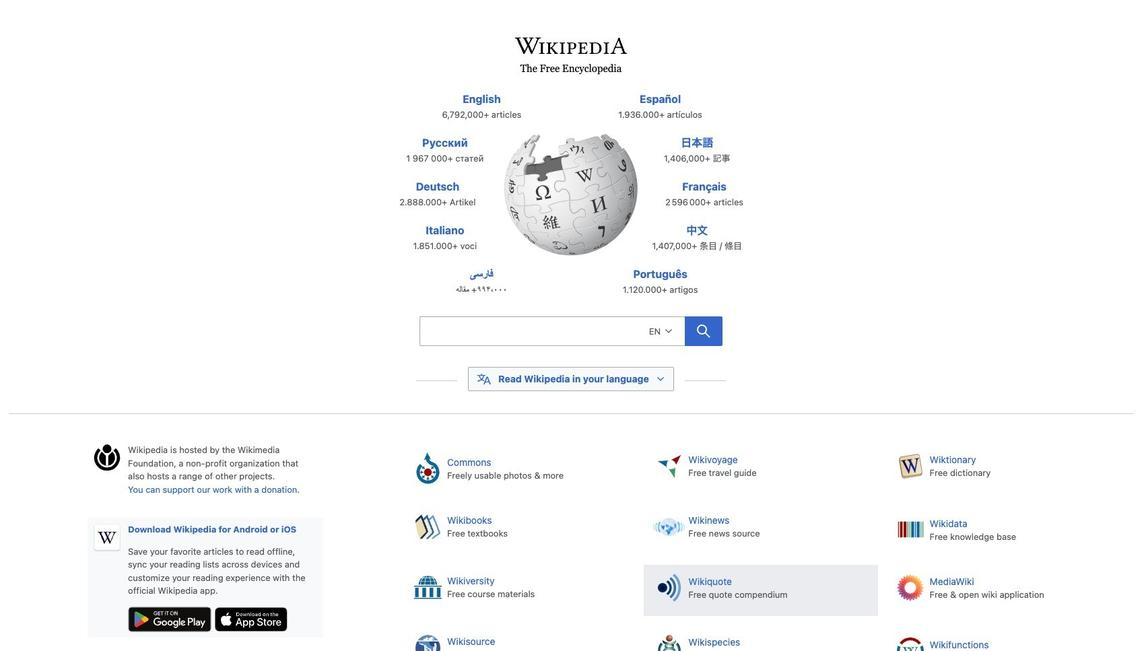 Task type: locate. For each thing, give the bounding box(es) containing it.
None search field
[[389, 313, 753, 354]]

other projects element
[[402, 444, 1134, 651]]

None search field
[[420, 316, 685, 346]]



Task type: describe. For each thing, give the bounding box(es) containing it.
top languages element
[[385, 91, 757, 310]]



